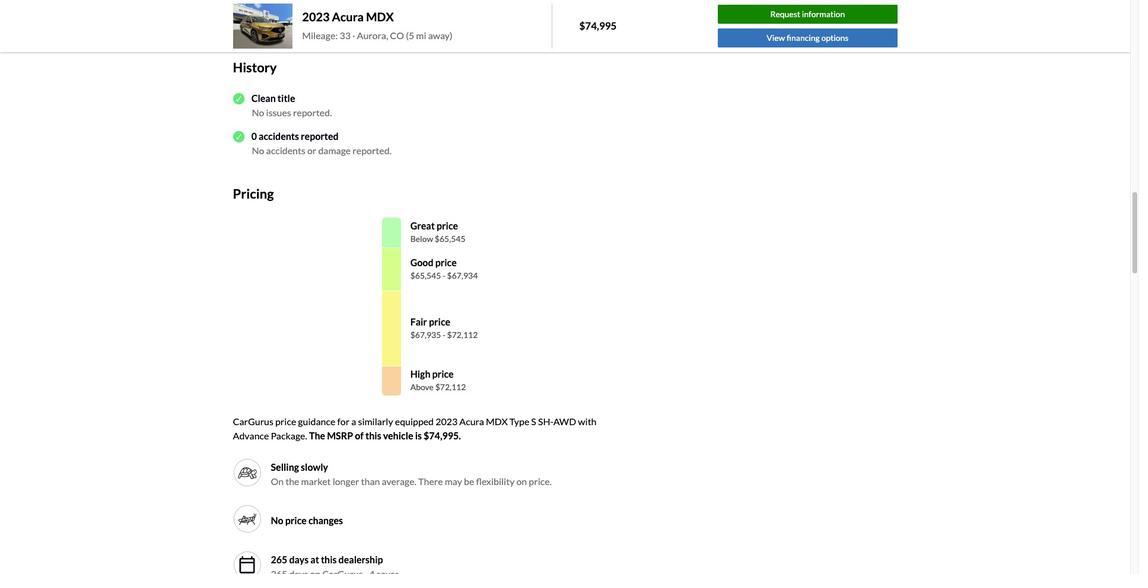 Task type: describe. For each thing, give the bounding box(es) containing it.
request information
[[771, 9, 845, 19]]

be
[[464, 476, 474, 487]]

selling
[[271, 461, 299, 473]]

·
[[353, 30, 355, 41]]

view financing options
[[767, 33, 849, 43]]

longer
[[333, 476, 359, 487]]

price for fair price
[[429, 316, 450, 327]]

- for fair price
[[443, 330, 446, 340]]

(5
[[406, 30, 414, 41]]

is
[[415, 430, 422, 441]]

co
[[390, 30, 404, 41]]

mi
[[416, 30, 426, 41]]

price inside cargurus price guidance for a similarly equipped 2023 acura mdx type s sh-awd with advance package.
[[275, 416, 296, 427]]

price for high price
[[432, 369, 454, 380]]

on
[[517, 476, 527, 487]]

$72,112 inside high price above $72,112
[[435, 382, 466, 392]]

pricing
[[233, 186, 274, 202]]

$74,995.
[[424, 430, 461, 441]]

$65,545 inside great price below $65,545
[[435, 234, 466, 244]]

selling slowly on the market longer than average. there may be flexibility on price.
[[271, 461, 552, 487]]

slowly
[[301, 461, 328, 473]]

2023 inside cargurus price guidance for a similarly equipped 2023 acura mdx type s sh-awd with advance package.
[[436, 416, 458, 427]]

good
[[410, 257, 434, 268]]

type
[[510, 416, 529, 427]]

33
[[340, 30, 351, 41]]

sh-
[[538, 416, 553, 427]]

title
[[278, 93, 295, 104]]

$65,545 inside good price $65,545 - $67,934
[[410, 270, 441, 280]]

clean
[[251, 93, 276, 104]]

acura inside cargurus price guidance for a similarly equipped 2023 acura mdx type s sh-awd with advance package.
[[460, 416, 484, 427]]

no price changes image
[[233, 505, 261, 533]]

accidents for no
[[266, 145, 306, 156]]

cargo
[[437, 17, 462, 29]]

volume:
[[464, 17, 497, 29]]

financing
[[787, 33, 820, 43]]

fair
[[410, 316, 427, 327]]

in
[[310, 17, 318, 29]]

price left changes
[[285, 515, 307, 526]]

$67,935
[[410, 330, 441, 340]]

request information button
[[718, 4, 898, 24]]

reported
[[301, 131, 339, 142]]

no price changes image
[[238, 510, 257, 529]]

damage
[[318, 145, 351, 156]]

the msrp of this vehicle is $74,995.
[[309, 430, 461, 441]]

1 horizontal spatial reported.
[[353, 145, 392, 156]]

awd
[[553, 416, 576, 427]]

the
[[309, 430, 325, 441]]

dealership
[[339, 554, 383, 565]]

2 vertical spatial no
[[271, 515, 283, 526]]

vdpcheck image
[[233, 93, 244, 104]]

2023 inside 2023 acura mdx mileage: 33 · aurora, co (5 mi away)
[[302, 9, 330, 24]]

the
[[286, 476, 299, 487]]

great
[[410, 220, 435, 232]]

cargurus
[[233, 416, 274, 427]]

fair price $67,935 - $72,112
[[410, 316, 478, 340]]

changes
[[309, 515, 343, 526]]

price.
[[529, 476, 552, 487]]

guidance
[[298, 416, 335, 427]]

advance
[[233, 430, 269, 441]]

$74,995
[[579, 20, 617, 32]]

doors:
[[233, 3, 261, 14]]

mdx inside cargurus price guidance for a similarly equipped 2023 acura mdx type s sh-awd with advance package.
[[486, 416, 508, 427]]

information
[[802, 9, 845, 19]]

no for 0
[[252, 145, 264, 156]]

cargo volume:
[[437, 17, 497, 29]]

above
[[410, 382, 434, 392]]

high price above $72,112
[[410, 369, 466, 392]]



Task type: locate. For each thing, give the bounding box(es) containing it.
- inside good price $65,545 - $67,934
[[443, 270, 446, 280]]

mdx up aurora,
[[366, 9, 394, 24]]

this for vehicle
[[366, 430, 381, 441]]

doors: 4 doors front legroom: 41 in
[[233, 3, 318, 29]]

great price below $65,545
[[410, 220, 466, 244]]

no price changes
[[271, 515, 343, 526]]

0 vertical spatial 2023
[[302, 9, 330, 24]]

days
[[289, 554, 309, 565]]

request
[[771, 9, 801, 19]]

price inside high price above $72,112
[[432, 369, 454, 380]]

acura up 33
[[332, 9, 364, 24]]

mdx left type
[[486, 416, 508, 427]]

1 vertical spatial 2023
[[436, 416, 458, 427]]

0 vertical spatial reported.
[[293, 107, 332, 118]]

- left $67,934
[[443, 270, 446, 280]]

this for dealership
[[321, 554, 337, 565]]

average.
[[382, 476, 417, 487]]

price inside fair price $67,935 - $72,112
[[429, 316, 450, 327]]

1 vertical spatial mdx
[[486, 416, 508, 427]]

no down 0 at the top left
[[252, 145, 264, 156]]

0 vertical spatial -
[[443, 270, 446, 280]]

0 vertical spatial mdx
[[366, 9, 394, 24]]

no for clean
[[252, 107, 264, 118]]

0 horizontal spatial acura
[[332, 9, 364, 24]]

0 vertical spatial $72,112
[[447, 330, 478, 340]]

-
[[443, 270, 446, 280], [443, 330, 446, 340]]

price up $67,935
[[429, 316, 450, 327]]

price inside good price $65,545 - $67,934
[[435, 257, 457, 268]]

or
[[307, 145, 316, 156]]

no down clean at the top of page
[[252, 107, 264, 118]]

0 vertical spatial no
[[252, 107, 264, 118]]

no right no price changes image at bottom
[[271, 515, 283, 526]]

this right of
[[366, 430, 381, 441]]

market
[[301, 476, 331, 487]]

1 vertical spatial reported.
[[353, 145, 392, 156]]

price up $67,934
[[435, 257, 457, 268]]

price
[[437, 220, 458, 232], [435, 257, 457, 268], [429, 316, 450, 327], [432, 369, 454, 380], [275, 416, 296, 427], [285, 515, 307, 526]]

view
[[767, 33, 785, 43]]

1 vertical spatial accidents
[[266, 145, 306, 156]]

0 horizontal spatial mdx
[[366, 9, 394, 24]]

price for good price
[[435, 257, 457, 268]]

accidents for 0
[[259, 131, 299, 142]]

this
[[366, 430, 381, 441], [321, 554, 337, 565]]

selling slowly image
[[233, 458, 261, 487]]

2023 acura mdx mileage: 33 · aurora, co (5 mi away)
[[302, 9, 453, 41]]

2 - from the top
[[443, 330, 446, 340]]

away)
[[428, 30, 453, 41]]

- for good price
[[443, 270, 446, 280]]

1 vertical spatial -
[[443, 330, 446, 340]]

aurora,
[[357, 30, 388, 41]]

0 vertical spatial accidents
[[259, 131, 299, 142]]

price right high
[[432, 369, 454, 380]]

0
[[251, 131, 257, 142]]

265 days at this dealership image
[[233, 551, 261, 574], [238, 556, 257, 574]]

$72,112 right $67,935
[[447, 330, 478, 340]]

selling slowly image
[[238, 463, 257, 482]]

1 horizontal spatial mdx
[[486, 416, 508, 427]]

mileage:
[[302, 30, 338, 41]]

$72,112 inside fair price $67,935 - $72,112
[[447, 330, 478, 340]]

265
[[271, 554, 287, 565]]

vdpcheck image
[[233, 131, 244, 142]]

may
[[445, 476, 462, 487]]

0 vertical spatial acura
[[332, 9, 364, 24]]

vehicle
[[383, 430, 413, 441]]

$72,112 right above
[[435, 382, 466, 392]]

accidents down issues
[[259, 131, 299, 142]]

of
[[355, 430, 364, 441]]

1 - from the top
[[443, 270, 446, 280]]

msrp
[[327, 430, 353, 441]]

0 accidents reported
[[251, 131, 339, 142]]

price right the great
[[437, 220, 458, 232]]

acura
[[332, 9, 364, 24], [460, 416, 484, 427]]

equipped
[[395, 416, 434, 427]]

no issues reported.
[[252, 107, 332, 118]]

$65,545 down good
[[410, 270, 441, 280]]

2023 up mileage: on the left of page
[[302, 9, 330, 24]]

there
[[418, 476, 443, 487]]

1 vertical spatial acura
[[460, 416, 484, 427]]

mdx inside 2023 acura mdx mileage: 33 · aurora, co (5 mi away)
[[366, 9, 394, 24]]

1 horizontal spatial this
[[366, 430, 381, 441]]

- right $67,935
[[443, 330, 446, 340]]

acura inside 2023 acura mdx mileage: 33 · aurora, co (5 mi away)
[[332, 9, 364, 24]]

$72,112
[[447, 330, 478, 340], [435, 382, 466, 392]]

no
[[252, 107, 264, 118], [252, 145, 264, 156], [271, 515, 283, 526]]

1 vertical spatial $72,112
[[435, 382, 466, 392]]

1 vertical spatial no
[[252, 145, 264, 156]]

cargurus price guidance for a similarly equipped 2023 acura mdx type s sh-awd with advance package.
[[233, 416, 597, 441]]

1 horizontal spatial 2023
[[436, 416, 458, 427]]

similarly
[[358, 416, 393, 427]]

2023 acura mdx image
[[233, 4, 293, 48]]

s
[[531, 416, 536, 427]]

accidents down the 0 accidents reported
[[266, 145, 306, 156]]

2023
[[302, 9, 330, 24], [436, 416, 458, 427]]

for
[[337, 416, 350, 427]]

a
[[351, 416, 356, 427]]

at
[[311, 554, 319, 565]]

0 vertical spatial $65,545
[[435, 234, 466, 244]]

$65,545 right below
[[435, 234, 466, 244]]

accidents
[[259, 131, 299, 142], [266, 145, 306, 156]]

0 horizontal spatial reported.
[[293, 107, 332, 118]]

with
[[578, 416, 597, 427]]

41
[[298, 17, 309, 29]]

reported. right "damage"
[[353, 145, 392, 156]]

0 horizontal spatial 2023
[[302, 9, 330, 24]]

history
[[233, 60, 277, 76]]

4
[[264, 3, 269, 14]]

2023 up the "$74,995."
[[436, 416, 458, 427]]

view financing options button
[[718, 28, 898, 48]]

mdx
[[366, 9, 394, 24], [486, 416, 508, 427]]

than
[[361, 476, 380, 487]]

1 vertical spatial this
[[321, 554, 337, 565]]

flexibility
[[476, 476, 515, 487]]

clean title
[[251, 93, 295, 104]]

on
[[271, 476, 284, 487]]

price for great price
[[437, 220, 458, 232]]

issues
[[266, 107, 291, 118]]

1 horizontal spatial acura
[[460, 416, 484, 427]]

legroom:
[[258, 17, 295, 29]]

acura up the "$74,995."
[[460, 416, 484, 427]]

- inside fair price $67,935 - $72,112
[[443, 330, 446, 340]]

$65,545
[[435, 234, 466, 244], [410, 270, 441, 280]]

this right at
[[321, 554, 337, 565]]

0 horizontal spatial this
[[321, 554, 337, 565]]

high
[[410, 369, 431, 380]]

package.
[[271, 430, 307, 441]]

reported. up reported
[[293, 107, 332, 118]]

265 days at this dealership
[[271, 554, 383, 565]]

0 vertical spatial this
[[366, 430, 381, 441]]

1 vertical spatial $65,545
[[410, 270, 441, 280]]

$67,934
[[447, 270, 478, 280]]

options
[[822, 33, 849, 43]]

below
[[410, 234, 433, 244]]

doors
[[271, 3, 295, 14]]

price inside great price below $65,545
[[437, 220, 458, 232]]

price up package.
[[275, 416, 296, 427]]

front
[[233, 17, 256, 29]]

no accidents or damage reported.
[[252, 145, 392, 156]]

good price $65,545 - $67,934
[[410, 257, 478, 280]]



Task type: vqa. For each thing, say whether or not it's contained in the screenshot.
2023 to the bottom
yes



